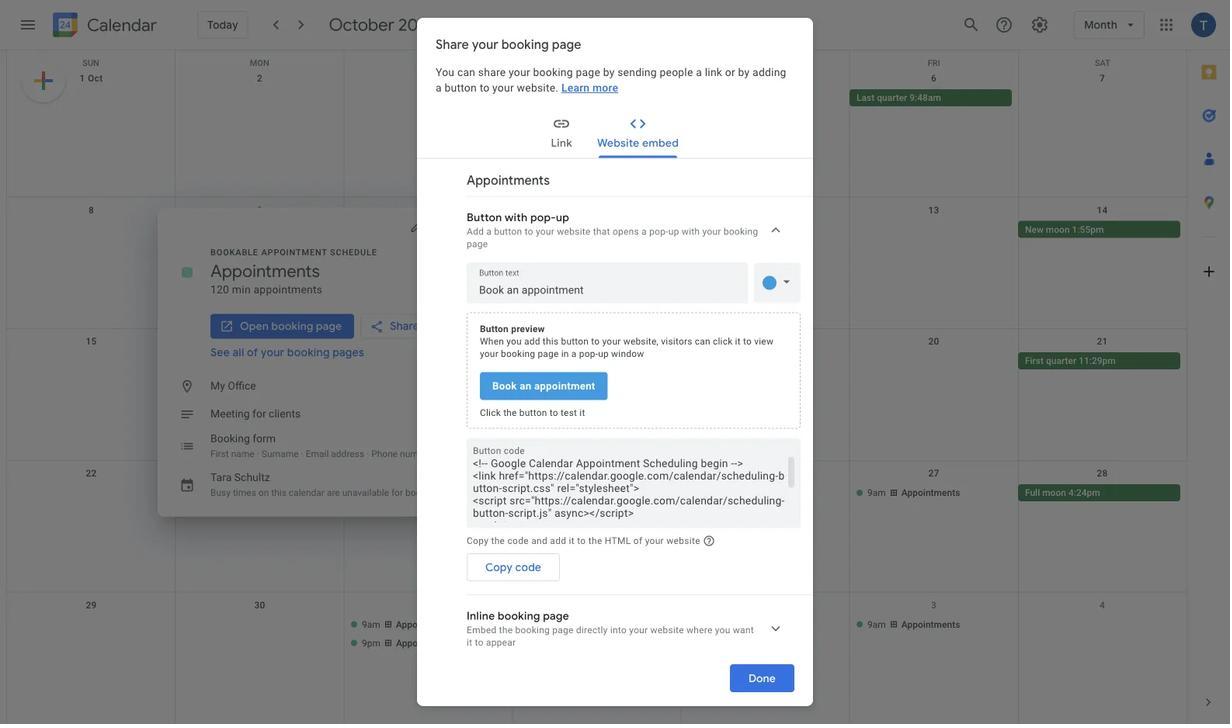 Task type: vqa. For each thing, say whether or not it's contained in the screenshot.
the Set when you're regularly available for appointments.
no



Task type: describe. For each thing, give the bounding box(es) containing it.
can inside button preview when you add this button to your website, visitors can click it to view your booking page in a pop-up window
[[695, 336, 710, 347]]

booking inside you can share your booking page by sending people a link or by adding a button to your website.
[[533, 66, 573, 79]]

120
[[210, 283, 229, 296]]

copy for copy code
[[485, 561, 513, 574]]

it right test
[[580, 407, 585, 418]]

1:55pm
[[1072, 224, 1104, 235]]

an
[[520, 380, 532, 392]]

it right and
[[569, 535, 575, 546]]

code for button
[[504, 445, 525, 456]]

to inside button with pop-up add a button to your website that opens a pop-up with your booking page
[[525, 226, 533, 237]]

busy
[[210, 487, 231, 498]]

inline booking page embed the booking page directly into your website where you want it to appear
[[467, 610, 757, 649]]

share for share
[[390, 320, 419, 333]]

preview
[[511, 323, 545, 334]]

16
[[254, 336, 265, 347]]

all
[[233, 346, 244, 360]]

open booking page
[[240, 320, 342, 333]]

6
[[931, 73, 937, 84]]

to inside you can share your booking page by sending people a link or by adding a button to your website.
[[480, 81, 490, 94]]

25
[[591, 468, 602, 479]]

3 · from the left
[[367, 449, 369, 459]]

number
[[400, 449, 432, 459]]

website inside button with pop-up add a button to your website that opens a pop-up with your booking page
[[557, 226, 591, 237]]

1
[[80, 73, 85, 84]]

full moon 4:24pm button
[[1018, 484, 1181, 502]]

visitors
[[661, 336, 692, 347]]

adding
[[753, 66, 787, 79]]

on
[[258, 487, 269, 498]]

booking inside the tara schultz busy times on this calendar are unavailable for booking
[[405, 487, 439, 498]]

17
[[423, 336, 434, 347]]

7
[[1100, 73, 1105, 84]]

first quarter 11:29pm button
[[1018, 353, 1181, 370]]

last quarter 9:48am button
[[850, 89, 1012, 106]]

form
[[253, 433, 276, 445]]

2 horizontal spatial pop-
[[649, 226, 669, 237]]

click
[[713, 336, 733, 347]]

22
[[86, 468, 97, 479]]

appointments heading
[[210, 261, 320, 282]]

website.
[[517, 81, 559, 94]]

cell containing file rfp
[[513, 484, 681, 522]]

my
[[210, 380, 225, 393]]

pop- inside button preview when you add this button to your website, visitors can click it to view your booking page in a pop-up window
[[579, 348, 598, 359]]

address
[[331, 449, 364, 459]]

of inside the share your booking page dialog
[[634, 535, 643, 546]]

learn
[[561, 81, 590, 94]]

surname
[[262, 449, 299, 459]]

click the button to test it
[[480, 407, 585, 418]]

appointments inside cell
[[565, 506, 623, 517]]

1 vertical spatial code
[[508, 535, 529, 546]]

row containing 15
[[7, 329, 1187, 461]]

file rfp
[[534, 488, 568, 498]]

page down the copy code button on the bottom of the page
[[543, 610, 569, 623]]

this for preview
[[543, 336, 559, 347]]

2 by from the left
[[738, 66, 750, 79]]

13
[[928, 205, 939, 216]]

page up learn
[[552, 37, 581, 52]]

share button
[[361, 314, 432, 339]]

9pm for 30
[[362, 638, 381, 649]]

page up pages
[[316, 320, 342, 333]]

learn more
[[561, 81, 618, 94]]

booking form first name · surname · email address · phone number
[[210, 433, 432, 459]]

27
[[928, 468, 939, 479]]

website inside inline booking page embed the booking page directly into your website where you want it to appear
[[651, 625, 684, 636]]

0 vertical spatial pop-
[[530, 211, 556, 224]]

embed
[[467, 625, 497, 636]]

done button
[[730, 665, 795, 693]]

first inside button
[[1025, 356, 1044, 367]]

add for and
[[550, 535, 566, 546]]

full
[[1025, 488, 1040, 498]]

2 vertical spatial button
[[473, 445, 501, 456]]

people
[[660, 66, 693, 79]]

20
[[928, 336, 939, 347]]

button down an
[[519, 407, 547, 418]]

schedule
[[330, 248, 377, 257]]

button with pop-up add a button to your website that opens a pop-up with your booking page
[[467, 211, 761, 250]]

view
[[754, 336, 774, 347]]

28
[[1097, 468, 1108, 479]]

copy for copy the code and add it to the html of your website
[[467, 535, 489, 546]]

button inside button preview when you add this button to your website, visitors can click it to view your booking page in a pop-up window
[[561, 336, 589, 347]]

full moon 4:24pm
[[1025, 488, 1100, 498]]

oct
[[88, 73, 103, 84]]

in
[[561, 348, 569, 359]]

2 horizontal spatial up
[[669, 226, 679, 237]]

11:29pm
[[1079, 356, 1116, 367]]

a right add
[[486, 226, 492, 237]]

october 2023 button
[[323, 14, 461, 36]]

done
[[749, 672, 776, 686]]

8
[[88, 205, 94, 216]]

sun
[[83, 58, 99, 68]]

26
[[760, 468, 771, 479]]

29
[[86, 600, 97, 611]]

grid containing 1 oct
[[6, 50, 1187, 725]]

file rfp button
[[513, 484, 675, 502]]

book an appointment
[[492, 380, 595, 392]]

add for you
[[524, 336, 540, 347]]

code for copy
[[515, 561, 541, 574]]

for inside the tara schultz busy times on this calendar are unavailable for booking
[[391, 487, 403, 498]]

a left 'link'
[[696, 66, 702, 79]]

booking inside button preview when you add this button to your website, visitors can click it to view your booking page in a pop-up window
[[501, 348, 535, 359]]

that
[[593, 226, 610, 237]]

and
[[531, 535, 548, 546]]

more
[[593, 81, 618, 94]]

moon for new
[[1046, 224, 1070, 235]]

directly
[[576, 625, 608, 636]]

0 horizontal spatial 4
[[594, 73, 600, 84]]

Button code text field
[[473, 457, 795, 522]]

today button
[[197, 11, 248, 39]]

share your booking page dialog
[[417, 18, 813, 707]]

link
[[705, 66, 722, 79]]

today
[[207, 18, 238, 32]]

you inside button preview when you add this button to your website, visitors can click it to view your booking page in a pop-up window
[[507, 336, 522, 347]]

your inside inline booking page embed the booking page directly into your website where you want it to appear
[[629, 625, 648, 636]]

pages
[[333, 346, 364, 360]]

website,
[[623, 336, 659, 347]]

0 vertical spatial for
[[252, 408, 266, 421]]

calendar heading
[[84, 14, 157, 36]]

booking inside button with pop-up add a button to your website that opens a pop-up with your booking page
[[724, 226, 758, 237]]

last
[[857, 92, 875, 103]]

to inside inline booking page embed the booking page directly into your website where you want it to appear
[[475, 638, 484, 649]]

want
[[733, 625, 754, 636]]

it inside button preview when you add this button to your website, visitors can click it to view your booking page in a pop-up window
[[735, 336, 741, 347]]

or
[[725, 66, 735, 79]]

meeting
[[210, 408, 250, 421]]

booking
[[210, 433, 250, 445]]

2
[[257, 73, 263, 84]]

calendar element
[[50, 9, 157, 43]]

15
[[86, 336, 97, 347]]

5
[[763, 73, 768, 84]]

name
[[231, 449, 255, 459]]



Task type: locate. For each thing, give the bounding box(es) containing it.
1 horizontal spatial share
[[436, 37, 469, 52]]

3
[[931, 600, 937, 611]]

mon
[[250, 58, 269, 68]]

button inside button preview when you add this button to your website, visitors can click it to view your booking page in a pop-up window
[[480, 323, 509, 334]]

by
[[603, 66, 615, 79], [738, 66, 750, 79]]

1 vertical spatial moon
[[1042, 488, 1066, 498]]

0 horizontal spatial you
[[507, 336, 522, 347]]

0 vertical spatial 9pm
[[362, 506, 381, 517]]

can left click
[[695, 336, 710, 347]]

quarter
[[877, 92, 907, 103], [1046, 356, 1077, 367]]

1 vertical spatial first
[[210, 449, 229, 459]]

with
[[505, 211, 528, 224], [682, 226, 700, 237]]

quarter right the last
[[877, 92, 907, 103]]

1 horizontal spatial appointment
[[534, 380, 595, 392]]

appointments inside the share your booking page dialog
[[467, 173, 550, 188]]

appointment up test
[[534, 380, 595, 392]]

1 horizontal spatial 4
[[1100, 600, 1105, 611]]

1 · from the left
[[257, 449, 259, 459]]

1 vertical spatial up
[[669, 226, 679, 237]]

9pm for 23
[[362, 506, 381, 517]]

18
[[591, 336, 602, 347]]

1 horizontal spatial by
[[738, 66, 750, 79]]

the up appear
[[499, 625, 513, 636]]

· left email
[[301, 449, 303, 459]]

of
[[247, 346, 258, 360], [634, 535, 643, 546]]

0 horizontal spatial appointment
[[261, 248, 327, 257]]

website
[[557, 226, 591, 237], [667, 535, 700, 546], [651, 625, 684, 636]]

can
[[457, 66, 475, 79], [695, 336, 710, 347]]

2 vertical spatial website
[[651, 625, 684, 636]]

0 vertical spatial share
[[436, 37, 469, 52]]

share inside button
[[390, 320, 419, 333]]

meeting for clients
[[210, 408, 301, 421]]

copy up inline
[[485, 561, 513, 574]]

page left in on the top of page
[[538, 348, 559, 359]]

you
[[436, 66, 455, 79]]

button up when
[[480, 323, 509, 334]]

3 row from the top
[[7, 198, 1187, 329]]

this down preview
[[543, 336, 559, 347]]

website left that
[[557, 226, 591, 237]]

of right html
[[634, 535, 643, 546]]

first inside booking form first name · surname · email address · phone number
[[210, 449, 229, 459]]

a right the opens on the top of page
[[642, 226, 647, 237]]

this inside the tara schultz busy times on this calendar are unavailable for booking
[[271, 487, 286, 498]]

you inside inline booking page embed the booking page directly into your website where you want it to appear
[[715, 625, 731, 636]]

the left html
[[589, 535, 602, 546]]

unavailable
[[342, 487, 389, 498]]

6 row from the top
[[7, 593, 1187, 725]]

row containing 8
[[7, 198, 1187, 329]]

button
[[445, 81, 477, 94], [494, 226, 522, 237], [561, 336, 589, 347], [519, 407, 547, 418]]

quarter inside button
[[1046, 356, 1077, 367]]

1 vertical spatial this
[[271, 487, 286, 498]]

phone
[[371, 449, 398, 459]]

schultz
[[234, 471, 270, 484]]

0 vertical spatial moon
[[1046, 224, 1070, 235]]

code
[[504, 445, 525, 456], [508, 535, 529, 546], [515, 561, 541, 574]]

1 vertical spatial share
[[390, 320, 419, 333]]

1 vertical spatial website
[[667, 535, 700, 546]]

add right and
[[550, 535, 566, 546]]

moon for full
[[1042, 488, 1066, 498]]

for right unavailable
[[391, 487, 403, 498]]

button up in on the top of page
[[561, 336, 589, 347]]

14
[[1097, 205, 1108, 216]]

1 vertical spatial you
[[715, 625, 731, 636]]

a right in on the top of page
[[572, 348, 577, 359]]

code inside button
[[515, 561, 541, 574]]

2 9pm from the top
[[362, 638, 381, 649]]

copy inside button
[[485, 561, 513, 574]]

0 vertical spatial quarter
[[877, 92, 907, 103]]

0 horizontal spatial add
[[524, 336, 540, 347]]

2 vertical spatial up
[[598, 348, 609, 359]]

see all of your booking pages link
[[210, 346, 364, 360]]

page down add
[[467, 239, 488, 250]]

this
[[543, 336, 559, 347], [271, 487, 286, 498]]

add
[[467, 226, 484, 237]]

1 horizontal spatial this
[[543, 336, 559, 347]]

0 vertical spatial 4
[[594, 73, 600, 84]]

copy up copy code
[[467, 535, 489, 546]]

calendar
[[87, 14, 157, 36]]

add
[[524, 336, 540, 347], [550, 535, 566, 546]]

1 row from the top
[[7, 50, 1187, 68]]

first down booking
[[210, 449, 229, 459]]

code down and
[[515, 561, 541, 574]]

appear
[[486, 638, 516, 649]]

clients
[[269, 408, 301, 421]]

row containing 1 oct
[[7, 66, 1187, 198]]

1 horizontal spatial can
[[695, 336, 710, 347]]

1 horizontal spatial up
[[598, 348, 609, 359]]

4 row from the top
[[7, 329, 1187, 461]]

0 vertical spatial of
[[247, 346, 258, 360]]

1 vertical spatial 4
[[1100, 600, 1105, 611]]

appointments
[[254, 283, 322, 296]]

wed
[[588, 58, 606, 68]]

1 horizontal spatial ·
[[301, 449, 303, 459]]

button down click
[[473, 445, 501, 456]]

0 vertical spatial button
[[467, 211, 502, 224]]

click
[[480, 407, 501, 418]]

0 horizontal spatial quarter
[[877, 92, 907, 103]]

this right on
[[271, 487, 286, 498]]

1 vertical spatial quarter
[[1046, 356, 1077, 367]]

page up learn more
[[576, 66, 600, 79]]

0 vertical spatial code
[[504, 445, 525, 456]]

open
[[240, 320, 269, 333]]

the up copy code
[[491, 535, 505, 546]]

0 vertical spatial add
[[524, 336, 540, 347]]

9pm
[[362, 506, 381, 517], [362, 638, 381, 649]]

0 vertical spatial up
[[556, 211, 569, 224]]

21
[[1097, 336, 1108, 347]]

9am
[[362, 488, 380, 498], [699, 488, 717, 498], [868, 488, 886, 498], [530, 506, 549, 517], [362, 619, 380, 630], [530, 619, 549, 630], [699, 619, 717, 630], [868, 619, 886, 630]]

button for button preview
[[480, 323, 509, 334]]

120 min appointments
[[210, 283, 322, 296]]

last quarter 9:48am
[[857, 92, 941, 103]]

quarter for 9:48am
[[877, 92, 907, 103]]

button up add
[[467, 211, 502, 224]]

see all of your booking pages
[[210, 346, 364, 360]]

book an appointment button
[[480, 372, 608, 400]]

the right click
[[503, 407, 517, 418]]

2 vertical spatial pop-
[[579, 348, 598, 359]]

inline
[[467, 610, 495, 623]]

0 horizontal spatial for
[[252, 408, 266, 421]]

it down embed
[[467, 638, 472, 649]]

can right you
[[457, 66, 475, 79]]

page left directly
[[552, 625, 574, 636]]

1 horizontal spatial you
[[715, 625, 731, 636]]

1 vertical spatial copy
[[485, 561, 513, 574]]

0 horizontal spatial up
[[556, 211, 569, 224]]

9
[[257, 205, 263, 216]]

up
[[556, 211, 569, 224], [669, 226, 679, 237], [598, 348, 609, 359]]

page inside button preview when you add this button to your website, visitors can click it to view your booking page in a pop-up window
[[538, 348, 559, 359]]

first left 11:29pm
[[1025, 356, 1044, 367]]

website left where
[[651, 625, 684, 636]]

min
[[232, 283, 251, 296]]

0 vertical spatial website
[[557, 226, 591, 237]]

quarter for 11:29pm
[[1046, 356, 1077, 367]]

0 vertical spatial with
[[505, 211, 528, 224]]

first quarter 11:29pm
[[1025, 356, 1116, 367]]

quarter left 11:29pm
[[1046, 356, 1077, 367]]

add down preview
[[524, 336, 540, 347]]

1 oct
[[80, 73, 103, 84]]

pop-
[[530, 211, 556, 224], [649, 226, 669, 237], [579, 348, 598, 359]]

1 vertical spatial of
[[634, 535, 643, 546]]

· right name at bottom
[[257, 449, 259, 459]]

quarter inside button
[[877, 92, 907, 103]]

a
[[696, 66, 702, 79], [436, 81, 442, 94], [486, 226, 492, 237], [642, 226, 647, 237], [572, 348, 577, 359]]

2023
[[398, 14, 436, 36]]

new
[[1025, 224, 1044, 235]]

bookable appointment schedule
[[210, 248, 377, 257]]

of right 'all'
[[247, 346, 258, 360]]

1 vertical spatial pop-
[[649, 226, 669, 237]]

1 vertical spatial can
[[695, 336, 710, 347]]

moon right new
[[1046, 224, 1070, 235]]

0 horizontal spatial of
[[247, 346, 258, 360]]

website right html
[[667, 535, 700, 546]]

tara
[[210, 471, 232, 484]]

0 horizontal spatial share
[[390, 320, 419, 333]]

appointment up appointments heading
[[261, 248, 327, 257]]

first
[[1025, 356, 1044, 367], [210, 449, 229, 459]]

copy code button
[[467, 554, 560, 582]]

0 vertical spatial first
[[1025, 356, 1044, 367]]

share inside dialog
[[436, 37, 469, 52]]

1 vertical spatial add
[[550, 535, 566, 546]]

the inside inline booking page embed the booking page directly into your website where you want it to appear
[[499, 625, 513, 636]]

you down preview
[[507, 336, 522, 347]]

code left and
[[508, 535, 529, 546]]

row containing 29
[[7, 593, 1187, 725]]

appointment
[[261, 248, 327, 257], [534, 380, 595, 392]]

0 horizontal spatial with
[[505, 211, 528, 224]]

new moon 1:55pm
[[1025, 224, 1104, 235]]

· left phone
[[367, 449, 369, 459]]

5 row from the top
[[7, 461, 1187, 593]]

you left want at the right bottom
[[715, 625, 731, 636]]

for up form
[[252, 408, 266, 421]]

it inside inline booking page embed the booking page directly into your website where you want it to appear
[[467, 638, 472, 649]]

thu
[[757, 58, 774, 68]]

0 horizontal spatial pop-
[[530, 211, 556, 224]]

1 vertical spatial appointment
[[534, 380, 595, 392]]

code down click the button to test it
[[504, 445, 525, 456]]

for
[[252, 408, 266, 421], [391, 487, 403, 498]]

by up more
[[603, 66, 615, 79]]

by right or
[[738, 66, 750, 79]]

a down you
[[436, 81, 442, 94]]

page inside button with pop-up add a button to your website that opens a pop-up with your booking page
[[467, 239, 488, 250]]

1 horizontal spatial quarter
[[1046, 356, 1077, 367]]

copy code
[[485, 561, 541, 574]]

row containing sun
[[7, 50, 1187, 68]]

1 9pm from the top
[[362, 506, 381, 517]]

4:24pm
[[1069, 488, 1100, 498]]

button inside button with pop-up add a button to your website that opens a pop-up with your booking page
[[494, 226, 522, 237]]

share for share your booking page
[[436, 37, 469, 52]]

cell
[[7, 89, 176, 108], [176, 89, 344, 108], [344, 89, 513, 108], [513, 89, 681, 108], [681, 89, 850, 108], [7, 221, 176, 240], [513, 221, 681, 240], [681, 221, 850, 240], [850, 221, 1018, 240], [7, 353, 176, 371], [176, 353, 344, 371], [344, 353, 513, 371], [513, 353, 681, 371], [681, 353, 850, 371], [850, 353, 1018, 371], [7, 484, 176, 522], [176, 484, 344, 522], [344, 484, 513, 522], [513, 484, 681, 522], [7, 616, 176, 653], [176, 616, 344, 653], [344, 616, 513, 653], [1018, 616, 1187, 653]]

1 vertical spatial for
[[391, 487, 403, 498]]

file
[[534, 488, 548, 498]]

tab list
[[1188, 50, 1230, 681]]

you
[[507, 336, 522, 347], [715, 625, 731, 636]]

can inside you can share your booking page by sending people a link or by adding a button to your website.
[[457, 66, 475, 79]]

0 vertical spatial appointment
[[261, 248, 327, 257]]

this for schultz
[[271, 487, 286, 498]]

row containing 22
[[7, 461, 1187, 593]]

see
[[210, 346, 230, 360]]

1 horizontal spatial first
[[1025, 356, 1044, 367]]

1 horizontal spatial of
[[634, 535, 643, 546]]

are
[[327, 487, 340, 498]]

30
[[254, 600, 265, 611]]

this inside button preview when you add this button to your website, visitors can click it to view your booking page in a pop-up window
[[543, 336, 559, 347]]

window
[[611, 348, 644, 359]]

2 row from the top
[[7, 66, 1187, 198]]

add inside button preview when you add this button to your website, visitors can click it to view your booking page in a pop-up window
[[524, 336, 540, 347]]

2 vertical spatial code
[[515, 561, 541, 574]]

1 by from the left
[[603, 66, 615, 79]]

19
[[760, 336, 771, 347]]

0 horizontal spatial ·
[[257, 449, 259, 459]]

0 horizontal spatial by
[[603, 66, 615, 79]]

new moon 1:55pm button
[[1018, 221, 1181, 238]]

1 horizontal spatial with
[[682, 226, 700, 237]]

button right add
[[494, 226, 522, 237]]

to
[[480, 81, 490, 94], [525, 226, 533, 237], [591, 336, 600, 347], [743, 336, 752, 347], [550, 407, 558, 418], [577, 535, 586, 546], [475, 638, 484, 649]]

0 vertical spatial can
[[457, 66, 475, 79]]

button for button with pop-up
[[467, 211, 502, 224]]

the
[[503, 407, 517, 418], [491, 535, 505, 546], [589, 535, 602, 546], [499, 625, 513, 636]]

2 horizontal spatial ·
[[367, 449, 369, 459]]

learn more link
[[561, 81, 618, 94]]

0 horizontal spatial this
[[271, 487, 286, 498]]

html
[[605, 535, 631, 546]]

0 horizontal spatial first
[[210, 449, 229, 459]]

1 vertical spatial 9pm
[[362, 638, 381, 649]]

tara schultz busy times on this calendar are unavailable for booking
[[210, 471, 439, 498]]

appointment inside button
[[534, 380, 595, 392]]

october 2023
[[329, 14, 436, 36]]

0 vertical spatial copy
[[467, 535, 489, 546]]

my office
[[210, 380, 256, 393]]

1 horizontal spatial add
[[550, 535, 566, 546]]

a inside button preview when you add this button to your website, visitors can click it to view your booking page in a pop-up window
[[572, 348, 577, 359]]

1 horizontal spatial for
[[391, 487, 403, 498]]

button down you
[[445, 81, 477, 94]]

share
[[478, 66, 506, 79]]

button preview when you add this button to your website, visitors can click it to view your booking page in a pop-up window
[[480, 323, 774, 359]]

up inside button preview when you add this button to your website, visitors can click it to view your booking page in a pop-up window
[[598, 348, 609, 359]]

copy
[[467, 535, 489, 546], [485, 561, 513, 574]]

column header
[[344, 50, 513, 66]]

it right click
[[735, 336, 741, 347]]

share your booking page
[[436, 37, 581, 52]]

1 vertical spatial with
[[682, 226, 700, 237]]

1 vertical spatial button
[[480, 323, 509, 334]]

page inside you can share your booking page by sending people a link or by adding a button to your website.
[[576, 66, 600, 79]]

rfp
[[551, 488, 568, 498]]

moon right full
[[1042, 488, 1066, 498]]

button inside you can share your booking page by sending people a link or by adding a button to your website.
[[445, 81, 477, 94]]

None text field
[[479, 279, 736, 301]]

grid
[[6, 50, 1187, 725]]

0 vertical spatial you
[[507, 336, 522, 347]]

1 horizontal spatial pop-
[[579, 348, 598, 359]]

0 vertical spatial this
[[543, 336, 559, 347]]

button code
[[473, 445, 525, 456]]

row
[[7, 50, 1187, 68], [7, 66, 1187, 198], [7, 198, 1187, 329], [7, 329, 1187, 461], [7, 461, 1187, 593], [7, 593, 1187, 725]]

0 horizontal spatial can
[[457, 66, 475, 79]]

2 · from the left
[[301, 449, 303, 459]]

button inside button with pop-up add a button to your website that opens a pop-up with your booking page
[[467, 211, 502, 224]]



